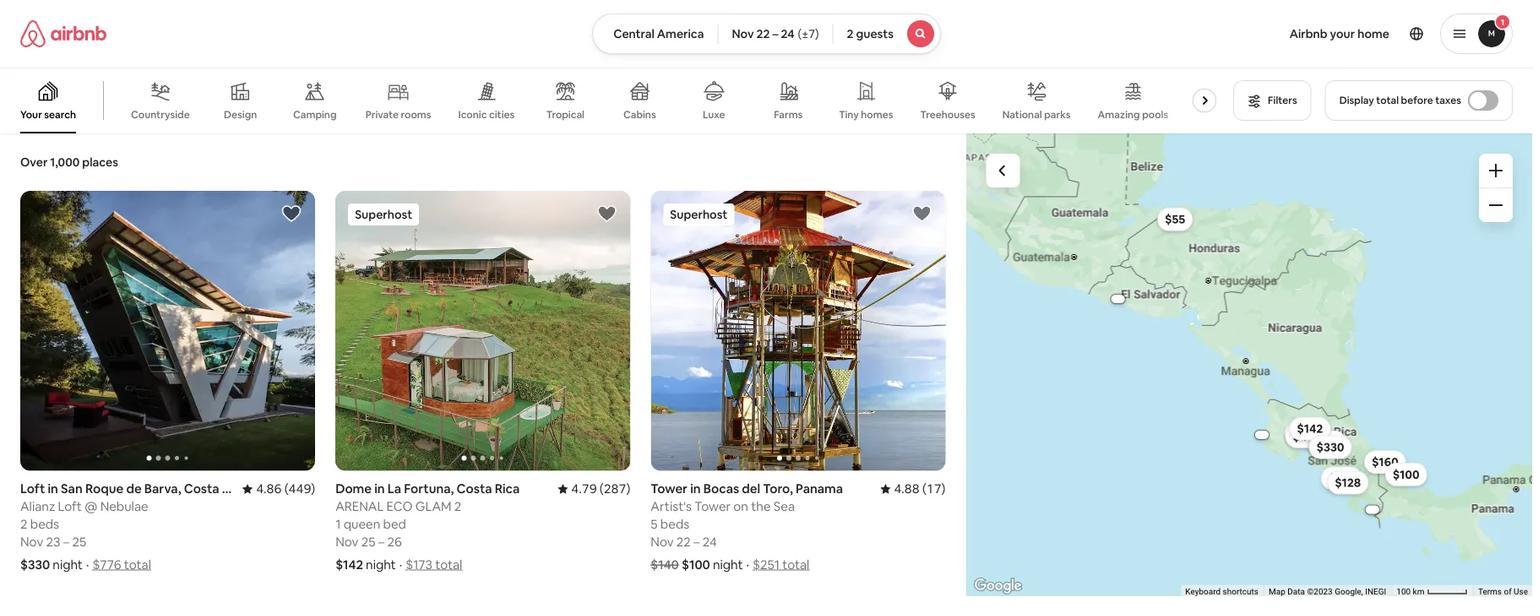 Task type: locate. For each thing, give the bounding box(es) containing it.
2 horizontal spatial ·
[[747, 557, 750, 574]]

(17)
[[923, 481, 946, 498]]

1 button
[[1441, 14, 1514, 54]]

1 beds from the left
[[30, 517, 59, 533]]

beds
[[30, 517, 59, 533], [661, 517, 690, 533]]

2 inside alianz loft @ nebulae 2 beds nov 23 – 25 $330 night · $776 total
[[20, 517, 27, 533]]

loft
[[58, 499, 82, 515]]

dome in la fortuna, costa rica arenal eco glam 2 1 queen bed nov 25 – 26 $142 night · $173 total
[[336, 481, 520, 574]]

2 down costa
[[455, 499, 462, 515]]

total left before
[[1377, 94, 1400, 107]]

airbnb
[[1290, 26, 1328, 41]]

0 vertical spatial $100
[[1410, 483, 1437, 498]]

0 vertical spatial 1
[[1502, 16, 1505, 27]]

1 horizontal spatial beds
[[661, 517, 690, 533]]

$55
[[1149, 191, 1169, 206]]

0 vertical spatial $330
[[1323, 452, 1351, 467]]

night down 26
[[366, 557, 396, 574]]

nov left 23
[[20, 534, 43, 551]]

22 inside search field
[[757, 26, 770, 41]]

design
[[224, 108, 257, 121]]

del
[[742, 481, 761, 498]]

1 vertical spatial $100
[[682, 557, 711, 574]]

zoom out image
[[1490, 199, 1503, 212]]

in left la
[[375, 481, 385, 498]]

25 inside dome in la fortuna, costa rica arenal eco glam 2 1 queen bed nov 25 – 26 $142 night · $173 total
[[361, 534, 376, 551]]

$100 right the $140 on the left of the page
[[682, 557, 711, 574]]

group
[[0, 68, 1224, 134], [20, 191, 315, 471], [336, 191, 631, 471], [651, 191, 946, 471]]

total right $173
[[435, 557, 463, 574]]

0 horizontal spatial 24
[[703, 534, 717, 551]]

2 inside button
[[847, 26, 854, 41]]

amazing
[[1098, 108, 1141, 121]]

1 inside dropdown button
[[1502, 16, 1505, 27]]

data
[[1283, 587, 1301, 597]]

1 horizontal spatial $330
[[1323, 452, 1351, 467]]

1 inside dome in la fortuna, costa rica arenal eco glam 2 1 queen bed nov 25 – 26 $142 night · $173 total
[[336, 517, 341, 533]]

22 inside tower in bocas del toro, panama artist's tower on the sea 5 beds nov 22 – 24 $140 $100 night · $251 total
[[677, 534, 691, 551]]

night
[[53, 557, 83, 574], [366, 557, 396, 574], [713, 557, 743, 574]]

zoom in image
[[1490, 164, 1503, 177]]

0 horizontal spatial beds
[[30, 517, 59, 533]]

· left $251 on the bottom of the page
[[747, 557, 750, 574]]

25 down queen on the bottom of the page
[[361, 534, 376, 551]]

0 horizontal spatial $330
[[20, 557, 50, 574]]

0 vertical spatial 22
[[757, 26, 770, 41]]

$100 inside tower in bocas del toro, panama artist's tower on the sea 5 beds nov 22 – 24 $140 $100 night · $251 total
[[682, 557, 711, 574]]

1 horizontal spatial tower
[[695, 499, 731, 515]]

national parks
[[1003, 108, 1071, 121]]

$150 button
[[1329, 483, 1371, 507]]

· left $776
[[86, 557, 89, 574]]

the
[[751, 499, 771, 515]]

22 left (±7)
[[757, 26, 770, 41]]

1 vertical spatial 2
[[455, 499, 462, 515]]

24 inside tower in bocas del toro, panama artist's tower on the sea 5 beds nov 22 – 24 $140 $100 night · $251 total
[[703, 534, 717, 551]]

2 25 from the left
[[361, 534, 376, 551]]

america
[[657, 26, 704, 41]]

4.86 (449)
[[256, 481, 315, 498]]

$100 button
[[1403, 479, 1445, 503]]

in inside dome in la fortuna, costa rica arenal eco glam 2 1 queen bed nov 25 – 26 $142 night · $173 total
[[375, 481, 385, 498]]

camping
[[293, 108, 337, 121]]

nov right america
[[732, 26, 754, 41]]

2 in from the left
[[691, 481, 701, 498]]

1 horizontal spatial 24
[[781, 26, 795, 41]]

night inside alianz loft @ nebulae 2 beds nov 23 – 25 $330 night · $776 total
[[53, 557, 83, 574]]

(±7)
[[798, 26, 819, 41]]

1 horizontal spatial 22
[[757, 26, 770, 41]]

$43 $35
[[1296, 440, 1340, 461]]

$35
[[1319, 446, 1340, 461]]

private rooms
[[366, 108, 431, 121]]

0 horizontal spatial 22
[[677, 534, 691, 551]]

fortuna,
[[404, 481, 454, 498]]

total right $251 on the bottom of the page
[[783, 557, 810, 574]]

1 in from the left
[[375, 481, 385, 498]]

keyboard
[[1181, 587, 1216, 597]]

beds down alianz
[[30, 517, 59, 533]]

– inside dome in la fortuna, costa rica arenal eco glam 2 1 queen bed nov 25 – 26 $142 night · $173 total
[[378, 534, 385, 551]]

pools
[[1143, 108, 1169, 121]]

0 vertical spatial 24
[[781, 26, 795, 41]]

bed
[[383, 517, 406, 533]]

24 inside search field
[[781, 26, 795, 41]]

1 vertical spatial $330
[[20, 557, 50, 574]]

4.88 out of 5 average rating,  17 reviews image
[[881, 481, 946, 498]]

la
[[388, 481, 402, 498]]

1 horizontal spatial 1
[[1502, 16, 1505, 27]]

1 horizontal spatial 25
[[361, 534, 376, 551]]

group for alianz loft @ nebulae 2 beds nov 23 – 25 $330 night · $776 total
[[20, 191, 315, 471]]

0 horizontal spatial ·
[[86, 557, 89, 574]]

2 vertical spatial 2
[[20, 517, 27, 533]]

0 horizontal spatial $100
[[682, 557, 711, 574]]

$93 button
[[1317, 442, 1353, 466]]

$93
[[1324, 446, 1345, 462]]

$142 button
[[1293, 427, 1334, 450]]

total inside display total before taxes button
[[1377, 94, 1400, 107]]

0 vertical spatial 2
[[847, 26, 854, 41]]

4.86 out of 5 average rating,  449 reviews image
[[243, 481, 315, 498]]

nov down 5
[[651, 534, 674, 551]]

0 horizontal spatial 25
[[72, 534, 86, 551]]

dome
[[336, 481, 372, 498]]

0 horizontal spatial $142
[[336, 557, 363, 574]]

0 horizontal spatial in
[[375, 481, 385, 498]]

in for arenal
[[375, 481, 385, 498]]

rooms
[[401, 108, 431, 121]]

0 horizontal spatial tower
[[651, 481, 688, 498]]

4.79
[[572, 481, 597, 498]]

$330
[[1323, 452, 1351, 467], [20, 557, 50, 574]]

glam
[[416, 499, 452, 515]]

total right $776
[[124, 557, 151, 574]]

your search
[[20, 108, 76, 121]]

– inside tower in bocas del toro, panama artist's tower on the sea 5 beds nov 22 – 24 $140 $100 night · $251 total
[[694, 534, 700, 551]]

use
[[1514, 587, 1529, 597]]

$776 total button
[[92, 557, 151, 574]]

display total before taxes
[[1340, 94, 1462, 107]]

0 horizontal spatial 2
[[20, 517, 27, 533]]

5
[[651, 517, 658, 533]]

0 horizontal spatial 1
[[336, 517, 341, 533]]

1 vertical spatial $142
[[336, 557, 363, 574]]

$173
[[406, 557, 433, 574]]

3 · from the left
[[747, 557, 750, 574]]

2 night from the left
[[366, 557, 396, 574]]

$160
[[1386, 469, 1413, 484]]

26
[[387, 534, 402, 551]]

– inside search field
[[773, 26, 779, 41]]

google map
showing 20 stays. region
[[966, 134, 1534, 597]]

tower up artist's
[[651, 481, 688, 498]]

2 horizontal spatial night
[[713, 557, 743, 574]]

group for tower in bocas del toro, panama artist's tower on the sea 5 beds nov 22 – 24 $140 $100 night · $251 total
[[651, 191, 946, 471]]

profile element
[[962, 0, 1514, 68]]

1 vertical spatial tower
[[695, 499, 731, 515]]

toro,
[[763, 481, 793, 498]]

0 horizontal spatial night
[[53, 557, 83, 574]]

1 vertical spatial 1
[[336, 517, 341, 533]]

2 down alianz
[[20, 517, 27, 533]]

1 horizontal spatial $100
[[1410, 483, 1437, 498]]

nov inside tower in bocas del toro, panama artist's tower on the sea 5 beds nov 22 – 24 $140 $100 night · $251 total
[[651, 534, 674, 551]]

25 right 23
[[72, 534, 86, 551]]

100 km
[[1392, 587, 1422, 597]]

$251 total button
[[753, 557, 810, 574]]

0 vertical spatial $142
[[1301, 431, 1327, 446]]

2 beds from the left
[[661, 517, 690, 533]]

1 horizontal spatial ·
[[400, 557, 402, 574]]

1 25 from the left
[[72, 534, 86, 551]]

4.88
[[894, 481, 920, 498]]

in left bocas
[[691, 481, 701, 498]]

costa
[[457, 481, 492, 498]]

$100 right $128 button
[[1410, 483, 1437, 498]]

1 · from the left
[[86, 557, 89, 574]]

beds inside tower in bocas del toro, panama artist's tower on the sea 5 beds nov 22 – 24 $140 $100 night · $251 total
[[661, 517, 690, 533]]

2 · from the left
[[400, 557, 402, 574]]

@
[[85, 499, 97, 515]]

1 vertical spatial 22
[[677, 534, 691, 551]]

your
[[20, 108, 42, 121]]

$140
[[651, 557, 679, 574]]

farms
[[774, 108, 803, 121]]

1 horizontal spatial 2
[[455, 499, 462, 515]]

3 night from the left
[[713, 557, 743, 574]]

in for artist's
[[691, 481, 701, 498]]

parks
[[1045, 108, 1071, 121]]

None search field
[[593, 14, 941, 54]]

tower in bocas del toro, panama artist's tower on the sea 5 beds nov 22 – 24 $140 $100 night · $251 total
[[651, 481, 844, 574]]

22 up the $140 on the left of the page
[[677, 534, 691, 551]]

· left $173
[[400, 557, 402, 574]]

24 left (±7)
[[781, 26, 795, 41]]

0 vertical spatial tower
[[651, 481, 688, 498]]

1 night from the left
[[53, 557, 83, 574]]

1 vertical spatial 24
[[703, 534, 717, 551]]

in inside tower in bocas del toro, panama artist's tower on the sea 5 beds nov 22 – 24 $140 $100 night · $251 total
[[691, 481, 701, 498]]

$251
[[753, 557, 780, 574]]

2 horizontal spatial 2
[[847, 26, 854, 41]]

night down 23
[[53, 557, 83, 574]]

24 down bocas
[[703, 534, 717, 551]]

1 horizontal spatial $142
[[1301, 431, 1327, 446]]

add to wishlist: dome in la fortuna, costa rica image
[[597, 204, 617, 224]]

iconic
[[458, 108, 487, 121]]

in
[[375, 481, 385, 498], [691, 481, 701, 498]]

4.86
[[256, 481, 282, 498]]

cabins
[[624, 108, 656, 121]]

tower down bocas
[[695, 499, 731, 515]]

night left $251 on the bottom of the page
[[713, 557, 743, 574]]

km
[[1408, 587, 1420, 597]]

©2023
[[1303, 587, 1328, 597]]

beds down artist's
[[661, 517, 690, 533]]

2 left guests
[[847, 26, 854, 41]]

$173 total button
[[406, 557, 463, 574]]

1 horizontal spatial night
[[366, 557, 396, 574]]

keyboard shortcuts
[[1181, 587, 1254, 597]]

1 horizontal spatial in
[[691, 481, 701, 498]]

nov down queen on the bottom of the page
[[336, 534, 359, 551]]



Task type: vqa. For each thing, say whether or not it's contained in the screenshot.
bottom 2
yes



Task type: describe. For each thing, give the bounding box(es) containing it.
2 inside dome in la fortuna, costa rica arenal eco glam 2 1 queen bed nov 25 – 26 $142 night · $173 total
[[455, 499, 462, 515]]

night inside dome in la fortuna, costa rica arenal eco glam 2 1 queen bed nov 25 – 26 $142 night · $173 total
[[366, 557, 396, 574]]

before
[[1402, 94, 1434, 107]]

100
[[1392, 587, 1406, 597]]

eco
[[387, 499, 413, 515]]

nov inside dome in la fortuna, costa rica arenal eco glam 2 1 queen bed nov 25 – 26 $142 night · $173 total
[[336, 534, 359, 551]]

rica
[[495, 481, 520, 498]]

your
[[1331, 26, 1356, 41]]

central
[[614, 26, 655, 41]]

airbnb your home
[[1290, 26, 1390, 41]]

terms of use link
[[1479, 587, 1529, 597]]

$35 button
[[1311, 442, 1347, 466]]

· inside dome in la fortuna, costa rica arenal eco glam 2 1 queen bed nov 25 – 26 $142 night · $173 total
[[400, 557, 402, 574]]

places
[[82, 155, 118, 170]]

(287)
[[600, 481, 631, 498]]

display total before taxes button
[[1326, 80, 1514, 121]]

· inside alianz loft @ nebulae 2 beds nov 23 – 25 $330 night · $776 total
[[86, 557, 89, 574]]

tiny
[[839, 108, 859, 121]]

nebulae
[[100, 499, 148, 515]]

alianz
[[20, 499, 55, 515]]

cities
[[489, 108, 515, 121]]

national
[[1003, 108, 1043, 121]]

on
[[734, 499, 749, 515]]

nov 22 – 24 (±7)
[[732, 26, 819, 41]]

home
[[1358, 26, 1390, 41]]

$142 inside dome in la fortuna, costa rica arenal eco glam 2 1 queen bed nov 25 – 26 $142 night · $173 total
[[336, 557, 363, 574]]

search
[[44, 108, 76, 121]]

(449)
[[285, 481, 315, 498]]

$150
[[1337, 488, 1363, 503]]

map
[[1264, 587, 1281, 597]]

display
[[1340, 94, 1375, 107]]

tiny homes
[[839, 108, 894, 121]]

arenal
[[336, 499, 384, 515]]

treehouses
[[921, 108, 976, 121]]

$142 inside button
[[1301, 431, 1327, 446]]

100 km button
[[1387, 586, 1474, 597]]

$43 button
[[1288, 435, 1324, 459]]

add to wishlist: loft in san roque de barva, costa rica image
[[282, 204, 302, 224]]

$330 button
[[1316, 448, 1359, 472]]

$83
[[1322, 448, 1343, 463]]

none search field containing central america
[[593, 14, 941, 54]]

add to wishlist: tower in bocas del toro, panama image
[[912, 204, 933, 224]]

homes
[[861, 108, 894, 121]]

shortcuts
[[1218, 587, 1254, 597]]

over
[[20, 155, 48, 170]]

sea
[[774, 499, 795, 515]]

· inside tower in bocas del toro, panama artist's tower on the sea 5 beds nov 22 – 24 $140 $100 night · $251 total
[[747, 557, 750, 574]]

4.88 (17)
[[894, 481, 946, 498]]

nov inside search field
[[732, 26, 754, 41]]

filters button
[[1234, 80, 1312, 121]]

4.79 (287)
[[572, 481, 631, 498]]

google image
[[971, 576, 1026, 597]]

over 1,000 places
[[20, 155, 118, 170]]

taxes
[[1436, 94, 1462, 107]]

google,
[[1330, 587, 1359, 597]]

countryside
[[131, 108, 190, 121]]

4.79 out of 5 average rating,  287 reviews image
[[558, 481, 631, 498]]

$83 button
[[1314, 443, 1351, 467]]

iconic cities
[[458, 108, 515, 121]]

$128
[[1344, 493, 1370, 508]]

airbnb your home link
[[1280, 16, 1400, 52]]

$43
[[1296, 440, 1316, 455]]

$128 button
[[1336, 488, 1378, 512]]

– inside alianz loft @ nebulae 2 beds nov 23 – 25 $330 night · $776 total
[[63, 534, 70, 551]]

filters
[[1269, 94, 1298, 107]]

nov inside alianz loft @ nebulae 2 beds nov 23 – 25 $330 night · $776 total
[[20, 534, 43, 551]]

beds inside alianz loft @ nebulae 2 beds nov 23 – 25 $330 night · $776 total
[[30, 517, 59, 533]]

$330 inside button
[[1323, 452, 1351, 467]]

1,000
[[50, 155, 80, 170]]

terms
[[1479, 587, 1503, 597]]

$160 button
[[1379, 465, 1421, 488]]

queen
[[344, 517, 381, 533]]

bocas
[[704, 481, 740, 498]]

map data ©2023 google, inegi
[[1264, 587, 1382, 597]]

total inside dome in la fortuna, costa rica arenal eco glam 2 1 queen bed nov 25 – 26 $142 night · $173 total
[[435, 557, 463, 574]]

$330 inside alianz loft @ nebulae 2 beds nov 23 – 25 $330 night · $776 total
[[20, 557, 50, 574]]

keyboard shortcuts button
[[1181, 586, 1254, 597]]

group for dome in la fortuna, costa rica arenal eco glam 2 1 queen bed nov 25 – 26 $142 night · $173 total
[[336, 191, 631, 471]]

luxe
[[703, 108, 726, 121]]

tropical
[[546, 108, 585, 121]]

inegi
[[1361, 587, 1382, 597]]

artist's
[[651, 499, 692, 515]]

25 inside alianz loft @ nebulae 2 beds nov 23 – 25 $330 night · $776 total
[[72, 534, 86, 551]]

guests
[[856, 26, 894, 41]]

$82
[[1295, 437, 1316, 452]]

central america
[[614, 26, 704, 41]]

group containing iconic cities
[[0, 68, 1224, 134]]

total inside tower in bocas del toro, panama artist's tower on the sea 5 beds nov 22 – 24 $140 $100 night · $251 total
[[783, 557, 810, 574]]

$83 $160 $128
[[1322, 448, 1413, 508]]

$100 inside button
[[1410, 483, 1437, 498]]

total inside alianz loft @ nebulae 2 beds nov 23 – 25 $330 night · $776 total
[[124, 557, 151, 574]]

$776
[[92, 557, 121, 574]]

night inside tower in bocas del toro, panama artist's tower on the sea 5 beds nov 22 – 24 $140 $100 night · $251 total
[[713, 557, 743, 574]]

private
[[366, 108, 399, 121]]



